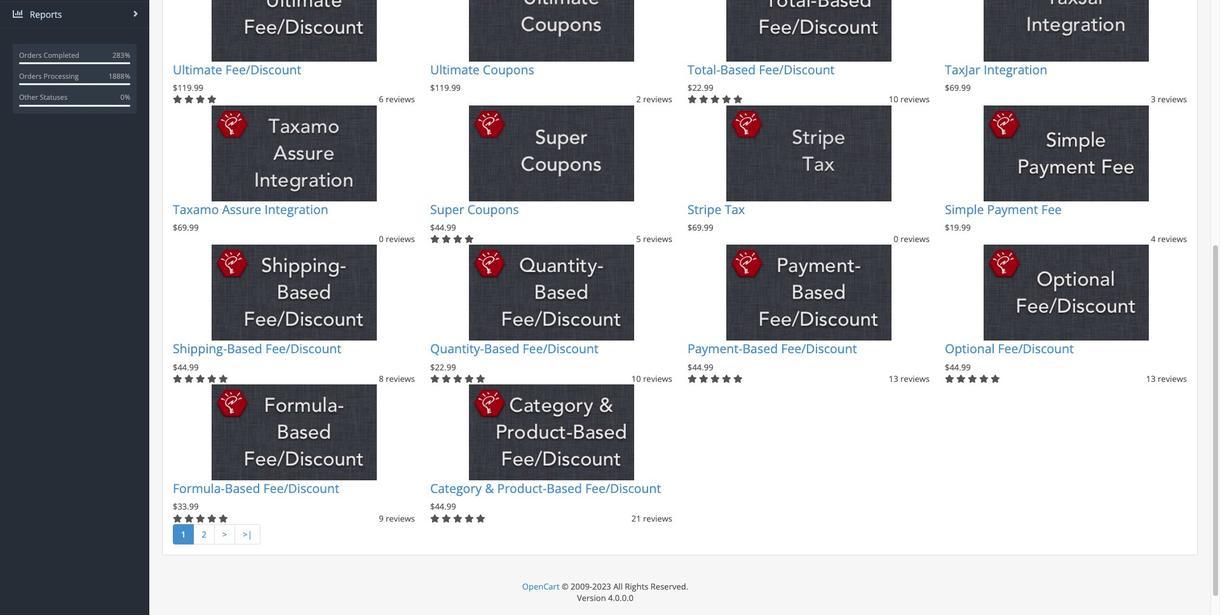 Task type: describe. For each thing, give the bounding box(es) containing it.
>
[[222, 529, 227, 540]]

payment-based fee/discount image
[[726, 245, 891, 342]]

$69.99 inside taxamo assure integration $69.99
[[173, 222, 199, 233]]

optional fee/discount $44.99
[[945, 340, 1074, 373]]

ultimate fee/discount $119.99
[[173, 61, 301, 94]]

product-
[[497, 480, 547, 497]]

based for quantity-
[[484, 340, 520, 357]]

taxjar integration link
[[945, 61, 1048, 78]]

assure
[[222, 201, 261, 218]]

based for formula-
[[225, 480, 260, 497]]

ultimate fee/discount image
[[211, 0, 377, 62]]

optional
[[945, 340, 995, 357]]

ultimate for ultimate coupons
[[430, 61, 480, 78]]

based for payment-
[[743, 340, 778, 357]]

9 reviews
[[379, 513, 415, 524]]

orders for orders completed
[[19, 50, 42, 60]]

formula-based fee/discount $33.99
[[173, 480, 339, 513]]

reviews for quantity-based fee/discount
[[643, 373, 672, 384]]

fee/discount inside formula-based fee/discount $33.99
[[263, 480, 339, 497]]

reviews for taxamo assure integration
[[386, 233, 415, 245]]

>|
[[243, 529, 252, 540]]

tax
[[725, 201, 745, 218]]

fee/discount inside optional fee/discount $44.99
[[998, 340, 1074, 357]]

formula-based fee/discount link
[[173, 480, 339, 497]]

integration inside taxamo assure integration $69.99
[[265, 201, 328, 218]]

reviews for category & product-based fee/discount
[[643, 513, 672, 524]]

2 for 2
[[202, 529, 206, 540]]

13 reviews for optional fee/discount
[[1147, 373, 1187, 384]]

taxamo assure integration link
[[173, 201, 328, 218]]

0 reviews for taxamo assure integration
[[379, 233, 415, 245]]

simple payment fee image
[[984, 105, 1149, 202]]

reviews for optional fee/discount
[[1158, 373, 1187, 384]]

$119.99 for ultimate fee/discount
[[173, 82, 203, 94]]

reviews for ultimate fee/discount
[[386, 94, 415, 105]]

super coupons $44.99
[[430, 201, 519, 233]]

ultimate coupons $119.99
[[430, 61, 534, 94]]

ultimate for ultimate fee/discount
[[173, 61, 222, 78]]

quantity-based fee/discount image
[[469, 245, 634, 342]]

0 reviews for stripe tax
[[894, 233, 930, 245]]

orders completed
[[19, 50, 79, 60]]

orders for orders processing
[[19, 71, 42, 81]]

taxjar integration image
[[984, 0, 1149, 62]]

$33.99
[[173, 501, 199, 513]]

fee/discount inside category & product-based fee/discount $44.99
[[585, 480, 661, 497]]

10 for quantity-based fee/discount
[[632, 373, 641, 384]]

super coupons image
[[469, 105, 634, 202]]

stripe
[[688, 201, 722, 218]]

reviews for shipping-based fee/discount
[[386, 373, 415, 384]]

$22.99 for quantity-
[[430, 361, 456, 373]]

super
[[430, 201, 464, 218]]

all
[[613, 581, 623, 592]]

opencart link
[[522, 581, 560, 592]]

reviews for super coupons
[[643, 233, 672, 245]]

shipping-based fee/discount $44.99
[[173, 340, 342, 373]]

coupons for super coupons
[[468, 201, 519, 218]]

6
[[379, 94, 384, 105]]

quantity-based fee/discount $22.99
[[430, 340, 599, 373]]

$44.99 inside the shipping-based fee/discount $44.99
[[173, 361, 199, 373]]

other
[[19, 92, 38, 102]]

total-based fee/discount image
[[726, 0, 891, 62]]

reserved.
[[651, 581, 688, 592]]

$44.99 inside payment-based fee/discount $44.99
[[688, 361, 714, 373]]

reviews for stripe tax
[[901, 233, 930, 245]]

based for total-
[[720, 61, 756, 78]]

payment-based fee/discount link
[[688, 340, 857, 357]]

>| link
[[235, 524, 261, 545]]

payment-
[[688, 340, 743, 357]]

fee/discount inside payment-based fee/discount $44.99
[[781, 340, 857, 357]]

6 reviews
[[379, 94, 415, 105]]

fee/discount inside the shipping-based fee/discount $44.99
[[266, 340, 342, 357]]

orders processing
[[19, 71, 79, 81]]

4.0.0.0
[[608, 593, 634, 604]]

8 reviews
[[379, 373, 415, 384]]

opencart © 2009-2023 all rights reserved. version 4.0.0.0
[[522, 581, 688, 604]]

&
[[485, 480, 494, 497]]

13 reviews for payment-based fee/discount
[[889, 373, 930, 384]]

4 reviews
[[1151, 233, 1187, 245]]

quantity-
[[430, 340, 484, 357]]

reviews for taxjar integration
[[1158, 94, 1187, 105]]

5 reviews
[[636, 233, 672, 245]]

statuses
[[40, 92, 67, 102]]

simple
[[945, 201, 984, 218]]

stripe tax link
[[688, 201, 745, 218]]

$69.99 for stripe tax
[[688, 222, 714, 233]]

283%
[[113, 50, 130, 60]]

taxamo assure integration $69.99
[[173, 201, 328, 233]]

taxamo
[[173, 201, 219, 218]]

5
[[636, 233, 641, 245]]

reviews for ultimate coupons
[[643, 94, 672, 105]]

total-based fee/discount link
[[688, 61, 835, 78]]



Task type: vqa. For each thing, say whether or not it's contained in the screenshot.


Task type: locate. For each thing, give the bounding box(es) containing it.
optional fee/discount link
[[945, 340, 1074, 357]]

taxjar integration $69.99
[[945, 61, 1048, 94]]

formula-based fee/discount image
[[211, 385, 377, 481]]

category & product-based fee/discount image
[[469, 385, 634, 481]]

$119.99
[[173, 82, 203, 94], [430, 82, 461, 94]]

quantity-based fee/discount link
[[430, 340, 599, 357]]

10 reviews for total-based fee/discount
[[889, 94, 930, 105]]

$22.99 down total-
[[688, 82, 714, 94]]

0 for taxamo assure integration
[[379, 233, 384, 245]]

2 $119.99 from the left
[[430, 82, 461, 94]]

0 vertical spatial orders
[[19, 50, 42, 60]]

ultimate coupons link
[[430, 61, 534, 78]]

1 13 reviews from the left
[[889, 373, 930, 384]]

$119.99 inside ultimate fee/discount $119.99
[[173, 82, 203, 94]]

1 horizontal spatial 13
[[1147, 373, 1156, 384]]

2 reviews
[[636, 94, 672, 105]]

0 vertical spatial 10
[[889, 94, 899, 105]]

payment
[[987, 201, 1038, 218]]

0 for stripe tax
[[894, 233, 899, 245]]

0
[[379, 233, 384, 245], [894, 233, 899, 245]]

based inside formula-based fee/discount $33.99
[[225, 480, 260, 497]]

$22.99 down quantity-
[[430, 361, 456, 373]]

0 horizontal spatial 13 reviews
[[889, 373, 930, 384]]

simple payment fee link
[[945, 201, 1062, 218]]

fee/discount inside ultimate fee/discount $119.99
[[226, 61, 301, 78]]

stripe tax $69.99
[[688, 201, 745, 233]]

21 reviews
[[632, 513, 672, 524]]

0 horizontal spatial integration
[[265, 201, 328, 218]]

based inside category & product-based fee/discount $44.99
[[547, 480, 582, 497]]

0 horizontal spatial $69.99
[[173, 222, 199, 233]]

total-
[[688, 61, 720, 78]]

13 reviews
[[889, 373, 930, 384], [1147, 373, 1187, 384]]

1 horizontal spatial 0
[[894, 233, 899, 245]]

1 horizontal spatial 10
[[889, 94, 899, 105]]

$69.99 inside taxjar integration $69.99
[[945, 82, 971, 94]]

10 reviews
[[889, 94, 930, 105], [632, 373, 672, 384]]

3 reviews
[[1151, 94, 1187, 105]]

0 horizontal spatial $22.99
[[430, 361, 456, 373]]

reviews for payment-based fee/discount
[[901, 373, 930, 384]]

1 horizontal spatial $22.99
[[688, 82, 714, 94]]

$69.99 down stripe
[[688, 222, 714, 233]]

1 13 from the left
[[889, 373, 899, 384]]

reviews for formula-based fee/discount
[[386, 513, 415, 524]]

$44.99
[[430, 222, 456, 233], [173, 361, 199, 373], [688, 361, 714, 373], [945, 361, 971, 373], [430, 501, 456, 513]]

reports link
[[0, 2, 149, 27]]

based inside the shipping-based fee/discount $44.99
[[227, 340, 262, 357]]

fee
[[1042, 201, 1062, 218]]

$69.99 inside stripe tax $69.99
[[688, 222, 714, 233]]

total-based fee/discount $22.99
[[688, 61, 835, 94]]

integration
[[984, 61, 1048, 78], [265, 201, 328, 218]]

star image
[[173, 96, 182, 104], [196, 96, 205, 104], [207, 96, 217, 104], [688, 96, 697, 104], [699, 96, 708, 104], [711, 96, 720, 104], [722, 96, 731, 104], [430, 235, 440, 244], [453, 235, 463, 244], [173, 375, 182, 383], [219, 375, 228, 383], [430, 375, 440, 383], [442, 375, 451, 383], [453, 375, 463, 383], [465, 375, 474, 383], [688, 375, 697, 383], [945, 375, 954, 383], [957, 375, 966, 383], [968, 375, 977, 383], [991, 375, 1000, 383], [173, 515, 182, 523], [184, 515, 194, 523], [219, 515, 228, 523], [442, 515, 451, 523], [453, 515, 463, 523]]

formula-
[[173, 480, 225, 497]]

$119.99 for ultimate coupons
[[430, 82, 461, 94]]

orders
[[19, 50, 42, 60], [19, 71, 42, 81]]

based inside payment-based fee/discount $44.99
[[743, 340, 778, 357]]

3
[[1151, 94, 1156, 105]]

0 horizontal spatial 10
[[632, 373, 641, 384]]

$44.99 down shipping-
[[173, 361, 199, 373]]

$22.99
[[688, 82, 714, 94], [430, 361, 456, 373]]

orders up other
[[19, 71, 42, 81]]

reviews for total-based fee/discount
[[901, 94, 930, 105]]

$22.99 inside quantity-based fee/discount $22.99
[[430, 361, 456, 373]]

payment-based fee/discount $44.99
[[688, 340, 857, 373]]

13 for payment-based fee/discount
[[889, 373, 899, 384]]

reviews
[[386, 94, 415, 105], [643, 94, 672, 105], [901, 94, 930, 105], [1158, 94, 1187, 105], [386, 233, 415, 245], [643, 233, 672, 245], [901, 233, 930, 245], [1158, 233, 1187, 245], [386, 373, 415, 384], [643, 373, 672, 384], [901, 373, 930, 384], [1158, 373, 1187, 384], [386, 513, 415, 524], [643, 513, 672, 524]]

$44.99 down 'optional' at the right bottom of the page
[[945, 361, 971, 373]]

$44.99 inside category & product-based fee/discount $44.99
[[430, 501, 456, 513]]

fee/discount inside quantity-based fee/discount $22.99
[[523, 340, 599, 357]]

$69.99
[[945, 82, 971, 94], [173, 222, 199, 233], [688, 222, 714, 233]]

integration right taxjar
[[984, 61, 1048, 78]]

1 horizontal spatial $69.99
[[688, 222, 714, 233]]

fee/discount
[[226, 61, 301, 78], [759, 61, 835, 78], [266, 340, 342, 357], [523, 340, 599, 357], [781, 340, 857, 357], [998, 340, 1074, 357], [263, 480, 339, 497], [585, 480, 661, 497]]

other statuses
[[19, 92, 67, 102]]

2 13 reviews from the left
[[1147, 373, 1187, 384]]

0 horizontal spatial ultimate
[[173, 61, 222, 78]]

0 horizontal spatial 13
[[889, 373, 899, 384]]

integration inside taxjar integration $69.99
[[984, 61, 1048, 78]]

coupons for ultimate coupons
[[483, 61, 534, 78]]

version
[[577, 593, 606, 604]]

$44.99 down super
[[430, 222, 456, 233]]

1 horizontal spatial 10 reviews
[[889, 94, 930, 105]]

1 vertical spatial 10
[[632, 373, 641, 384]]

1 vertical spatial coupons
[[468, 201, 519, 218]]

$44.99 inside optional fee/discount $44.99
[[945, 361, 971, 373]]

2 ultimate from the left
[[430, 61, 480, 78]]

completed
[[44, 50, 79, 60]]

fee/discount inside total-based fee/discount $22.99
[[759, 61, 835, 78]]

2 13 from the left
[[1147, 373, 1156, 384]]

> link
[[214, 524, 235, 545]]

1 vertical spatial $22.99
[[430, 361, 456, 373]]

0 horizontal spatial 2
[[202, 529, 206, 540]]

category
[[430, 480, 482, 497]]

$22.99 for total-
[[688, 82, 714, 94]]

1 ultimate from the left
[[173, 61, 222, 78]]

$119.99 down ultimate fee/discount link
[[173, 82, 203, 94]]

shipping-based fee/discount image
[[211, 245, 377, 342]]

integration right assure
[[265, 201, 328, 218]]

coupons inside ultimate coupons $119.99
[[483, 61, 534, 78]]

2 0 from the left
[[894, 233, 899, 245]]

rights
[[625, 581, 649, 592]]

coupons inside super coupons $44.99
[[468, 201, 519, 218]]

category & product-based fee/discount link
[[430, 480, 661, 497]]

based inside quantity-based fee/discount $22.99
[[484, 340, 520, 357]]

2 orders from the top
[[19, 71, 42, 81]]

stripe tax image
[[726, 105, 891, 202]]

coupons
[[483, 61, 534, 78], [468, 201, 519, 218]]

1 0 from the left
[[379, 233, 384, 245]]

$119.99 down ultimate coupons link
[[430, 82, 461, 94]]

1 horizontal spatial 13 reviews
[[1147, 373, 1187, 384]]

9
[[379, 513, 384, 524]]

2009-
[[571, 581, 592, 592]]

0 reviews
[[379, 233, 415, 245], [894, 233, 930, 245]]

1 horizontal spatial 0 reviews
[[894, 233, 930, 245]]

simple payment fee $19.99
[[945, 201, 1062, 233]]

$44.99 inside super coupons $44.99
[[430, 222, 456, 233]]

category & product-based fee/discount $44.99
[[430, 480, 661, 513]]

ultimate coupons image
[[469, 0, 634, 62]]

1 $119.99 from the left
[[173, 82, 203, 94]]

1888%
[[109, 71, 130, 81]]

based for shipping-
[[227, 340, 262, 357]]

0 vertical spatial $22.99
[[688, 82, 714, 94]]

1 orders from the top
[[19, 50, 42, 60]]

1 vertical spatial orders
[[19, 71, 42, 81]]

super coupons link
[[430, 201, 519, 218]]

2 horizontal spatial $69.99
[[945, 82, 971, 94]]

13 for optional fee/discount
[[1147, 373, 1156, 384]]

0 vertical spatial integration
[[984, 61, 1048, 78]]

0%
[[121, 92, 130, 102]]

$19.99
[[945, 222, 971, 233]]

0 vertical spatial coupons
[[483, 61, 534, 78]]

chart bar image
[[13, 9, 24, 19]]

reviews for simple payment fee
[[1158, 233, 1187, 245]]

based inside total-based fee/discount $22.99
[[720, 61, 756, 78]]

1 horizontal spatial 2
[[636, 94, 641, 105]]

ultimate inside ultimate fee/discount $119.99
[[173, 61, 222, 78]]

taxjar
[[945, 61, 981, 78]]

©
[[562, 581, 569, 592]]

2 link
[[194, 524, 215, 545]]

orders up orders processing
[[19, 50, 42, 60]]

reports
[[27, 8, 62, 20]]

2
[[636, 94, 641, 105], [202, 529, 206, 540]]

taxamo assure integration image
[[211, 105, 377, 202]]

2 for 2 reviews
[[636, 94, 641, 105]]

$44.99 down payment-
[[688, 361, 714, 373]]

ultimate fee/discount link
[[173, 61, 301, 78]]

4
[[1151, 233, 1156, 245]]

8
[[379, 373, 384, 384]]

$69.99 for taxjar integration
[[945, 82, 971, 94]]

0 horizontal spatial 0 reviews
[[379, 233, 415, 245]]

10
[[889, 94, 899, 105], [632, 373, 641, 384]]

2 0 reviews from the left
[[894, 233, 930, 245]]

1 horizontal spatial $119.99
[[430, 82, 461, 94]]

$44.99 down category
[[430, 501, 456, 513]]

0 horizontal spatial $119.99
[[173, 82, 203, 94]]

0 vertical spatial 2
[[636, 94, 641, 105]]

10 for total-based fee/discount
[[889, 94, 899, 105]]

21
[[632, 513, 641, 524]]

$69.99 down taxjar
[[945, 82, 971, 94]]

shipping-based fee/discount link
[[173, 340, 342, 357]]

opencart
[[522, 581, 560, 592]]

1 0 reviews from the left
[[379, 233, 415, 245]]

1 horizontal spatial ultimate
[[430, 61, 480, 78]]

1
[[181, 529, 186, 540]]

10 reviews for quantity-based fee/discount
[[632, 373, 672, 384]]

1 vertical spatial 2
[[202, 529, 206, 540]]

0 horizontal spatial 0
[[379, 233, 384, 245]]

0 horizontal spatial 10 reviews
[[632, 373, 672, 384]]

based
[[720, 61, 756, 78], [227, 340, 262, 357], [484, 340, 520, 357], [743, 340, 778, 357], [225, 480, 260, 497], [547, 480, 582, 497]]

processing
[[44, 71, 79, 81]]

$69.99 down taxamo
[[173, 222, 199, 233]]

star image
[[184, 96, 194, 104], [734, 96, 743, 104], [442, 235, 451, 244], [465, 235, 474, 244], [184, 375, 194, 383], [196, 375, 205, 383], [207, 375, 217, 383], [476, 375, 485, 383], [699, 375, 708, 383], [711, 375, 720, 383], [722, 375, 731, 383], [734, 375, 743, 383], [980, 375, 989, 383], [196, 515, 205, 523], [207, 515, 217, 523], [430, 515, 440, 523], [465, 515, 474, 523], [476, 515, 485, 523]]

optional fee/discount image
[[984, 245, 1149, 342]]

1 horizontal spatial integration
[[984, 61, 1048, 78]]

0 vertical spatial 10 reviews
[[889, 94, 930, 105]]

ultimate inside ultimate coupons $119.99
[[430, 61, 480, 78]]

1 vertical spatial integration
[[265, 201, 328, 218]]

2023
[[592, 581, 611, 592]]

shipping-
[[173, 340, 227, 357]]

$22.99 inside total-based fee/discount $22.99
[[688, 82, 714, 94]]

$119.99 inside ultimate coupons $119.99
[[430, 82, 461, 94]]

1 vertical spatial 10 reviews
[[632, 373, 672, 384]]



